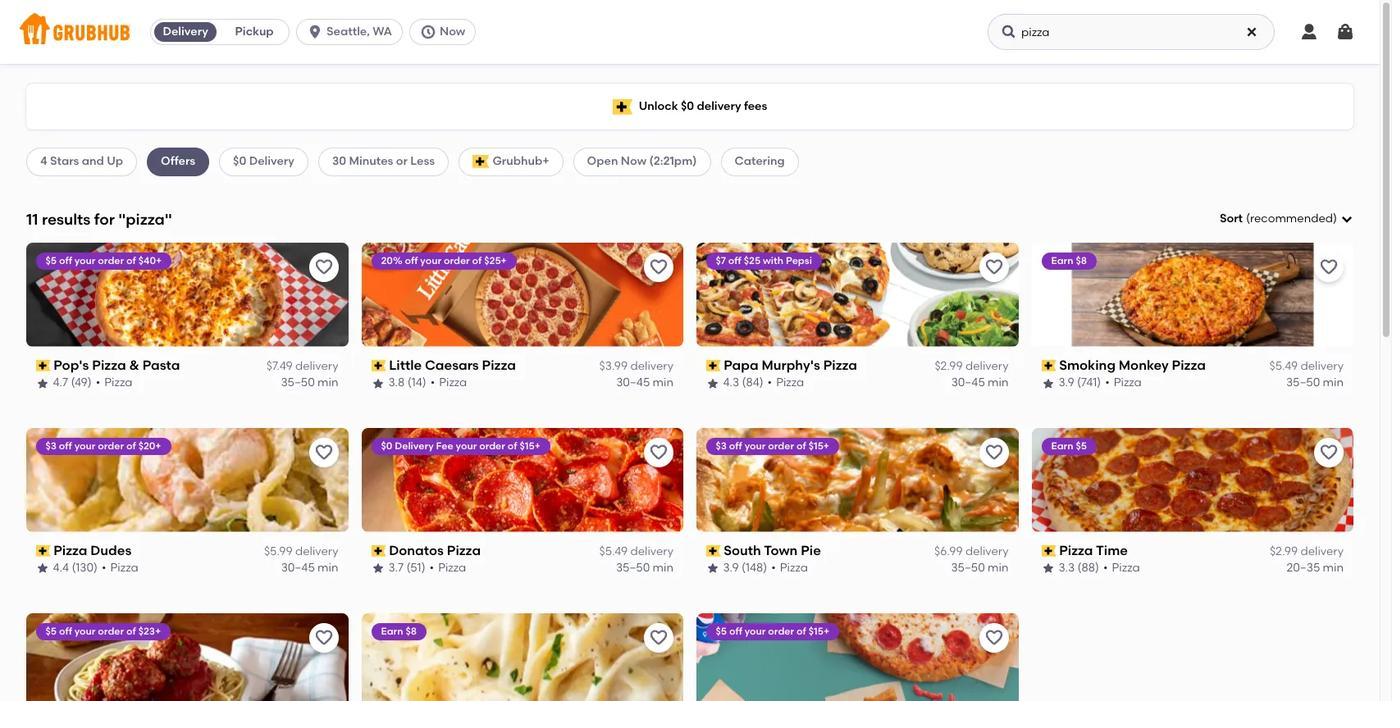 Task type: describe. For each thing, give the bounding box(es) containing it.
order for 20% off your order of $25+
[[444, 255, 470, 267]]

pop's pizza & pasta
[[54, 358, 181, 373]]

order for $5 off your order of $40+
[[98, 255, 124, 267]]

$5 off your order of $40+
[[46, 255, 162, 267]]

donatos
[[389, 543, 444, 559]]

• pizza for pizza dudes
[[102, 562, 139, 576]]

villa italian kitchen logo image
[[26, 614, 348, 702]]

pie
[[802, 543, 822, 559]]

delivery for $0 delivery fee your order of $15+
[[395, 440, 434, 452]]

delivery inside button
[[163, 25, 208, 39]]

save this restaurant image for pizza dudes
[[314, 443, 334, 463]]

4 stars and up
[[40, 155, 123, 168]]

• for pop's pizza & pasta
[[96, 376, 101, 390]]

delivery for south town pie
[[966, 545, 1009, 559]]

$5 for $5 off your order of $15+
[[717, 626, 728, 637]]

time
[[1096, 543, 1128, 559]]

30 minutes or less
[[332, 155, 435, 168]]

of right fee on the bottom left of the page
[[508, 440, 518, 452]]

7-eleven logo image
[[697, 614, 1019, 702]]

save this restaurant button for papa murphy's pizza
[[980, 253, 1009, 282]]

fees
[[744, 99, 768, 113]]

min for south town pie
[[988, 562, 1009, 576]]

save this restaurant image for south town pie
[[984, 443, 1004, 463]]

(51)
[[407, 562, 426, 576]]

stars
[[50, 155, 79, 168]]

subscription pass image for pop's pizza & pasta
[[36, 360, 51, 372]]

pizza up 4.4 (130)
[[54, 543, 88, 559]]

35–50 for pizza
[[1287, 376, 1321, 390]]

or
[[396, 155, 408, 168]]

$2.99 delivery for pizza time
[[1270, 545, 1344, 559]]

subscription pass image for pizza dudes
[[36, 546, 51, 557]]

results
[[42, 210, 91, 229]]

unlock $0 delivery fees
[[639, 99, 768, 113]]

• pizza for papa murphy's pizza
[[768, 376, 805, 390]]

sort ( recommended )
[[1220, 212, 1338, 226]]

seattle, wa button
[[296, 19, 410, 45]]

papa murphy's pizza logo image
[[697, 243, 1019, 347]]

• pizza for smoking monkey pizza
[[1106, 376, 1142, 390]]

catering
[[735, 155, 785, 168]]

off for pizza
[[59, 440, 73, 452]]

your for $3 off your order of $20+
[[75, 440, 96, 452]]

• for pizza dudes
[[102, 562, 107, 576]]

pizza right murphy's
[[824, 358, 858, 373]]

$3.99
[[600, 360, 628, 374]]

earn for pizza time
[[1052, 440, 1074, 452]]

$5.99
[[264, 545, 293, 559]]

min for smoking monkey pizza
[[1324, 376, 1344, 390]]

3.9 for smoking monkey pizza
[[1059, 376, 1075, 390]]

3.3
[[1059, 562, 1075, 576]]

35–50 for pie
[[952, 562, 986, 576]]

papa
[[724, 358, 759, 373]]

star icon image for donatos pizza
[[371, 563, 385, 576]]

save this restaurant image for donatos pizza
[[649, 443, 669, 463]]

$3 off your order of $15+
[[717, 440, 830, 452]]

little caesars pizza logo image
[[362, 243, 684, 347]]

pizza dudes logo image
[[26, 428, 348, 532]]

30–45 min for pizza dudes
[[281, 562, 339, 576]]

save this restaurant button for little caesars pizza
[[644, 253, 674, 282]]

4.4 (130)
[[53, 562, 98, 576]]

subscription pass image for papa murphy's pizza
[[707, 360, 721, 372]]

• pizza for south town pie
[[772, 562, 809, 576]]

min for little caesars pizza
[[653, 376, 674, 390]]

&
[[130, 358, 140, 373]]

subscription pass image for pizza time
[[1042, 546, 1056, 557]]

svg image inside field
[[1341, 213, 1354, 226]]

donatos pizza logo image
[[362, 428, 684, 532]]

and
[[82, 155, 104, 168]]

(
[[1247, 212, 1251, 226]]

$0 for $0 delivery
[[233, 155, 246, 168]]

$5 for $5 off your order of $40+
[[46, 255, 57, 267]]

open
[[587, 155, 618, 168]]

your for $5 off your order of $15+
[[745, 626, 767, 637]]

delivery for pizza time
[[1301, 545, 1344, 559]]

2 horizontal spatial $0
[[681, 99, 694, 113]]

4
[[40, 155, 47, 168]]

seattle, wa
[[327, 25, 392, 39]]

caesars
[[425, 358, 479, 373]]

3.9 (741)
[[1059, 376, 1102, 390]]

svg image inside seattle, wa button
[[307, 24, 323, 40]]

subscription pass image for donatos pizza
[[371, 546, 386, 557]]

$15+ for $3 off your order of $15+
[[809, 440, 830, 452]]

pizza left &
[[93, 358, 126, 373]]

grubhub+
[[493, 155, 550, 168]]

"pizza"
[[118, 210, 172, 229]]

offers
[[161, 155, 195, 168]]

30–45 for little caesars pizza
[[616, 376, 650, 390]]

(148)
[[742, 562, 768, 576]]

star icon image for pizza dudes
[[36, 563, 49, 576]]

$5.49 for smoking monkey pizza
[[1270, 360, 1299, 374]]

• for smoking monkey pizza
[[1106, 376, 1110, 390]]

20% off your order of $25+
[[381, 255, 507, 267]]

4.7
[[53, 376, 69, 390]]

town
[[765, 543, 799, 559]]

your for 20% off your order of $25+
[[421, 255, 442, 267]]

$7.49 delivery
[[267, 360, 339, 374]]

save this restaurant image for pizza time
[[1320, 443, 1339, 463]]

smoking
[[1060, 358, 1116, 373]]

star icon image for papa murphy's pizza
[[707, 377, 720, 390]]

now inside button
[[440, 25, 466, 39]]

• pizza for little caesars pizza
[[431, 376, 467, 390]]

order for $5 off your order of $23+
[[98, 626, 124, 637]]

south
[[724, 543, 762, 559]]

minutes
[[349, 155, 394, 168]]

pop's pizza & pasta logo image
[[26, 243, 348, 347]]

for
[[94, 210, 115, 229]]

star icon image for pop's pizza & pasta
[[36, 377, 49, 390]]

20–35 min
[[1287, 562, 1344, 576]]

less
[[411, 155, 435, 168]]

off down '3.9 (148)'
[[730, 626, 743, 637]]

sort
[[1220, 212, 1243, 226]]

$2.99 for papa murphy's pizza
[[935, 360, 963, 374]]

pop's
[[54, 358, 89, 373]]

your for $5 off your order of $23+
[[75, 626, 96, 637]]

earn $8 for 24/7 gourmet pizza logo
[[381, 626, 417, 637]]

$5 down 3.9 (741)
[[1076, 440, 1087, 452]]

30
[[332, 155, 347, 168]]

your for $5 off your order of $40+
[[75, 255, 96, 267]]

delivery for $0 delivery
[[249, 155, 295, 168]]

order for $3 off your order of $20+
[[98, 440, 124, 452]]

with
[[764, 255, 784, 267]]

$6.99
[[935, 545, 963, 559]]

monkey
[[1119, 358, 1169, 373]]

$20+
[[139, 440, 162, 452]]

$5.49 for donatos pizza
[[600, 545, 628, 559]]

$40+
[[139, 255, 162, 267]]

$5.49 delivery for smoking monkey pizza
[[1270, 360, 1344, 374]]

wa
[[373, 25, 392, 39]]

$5 off your order of $15+
[[717, 626, 830, 637]]

order right fee on the bottom left of the page
[[479, 440, 506, 452]]

• for south town pie
[[772, 562, 777, 576]]

of for $3 off your order of $20+
[[127, 440, 136, 452]]

• pizza for donatos pizza
[[430, 562, 466, 576]]

off for papa
[[729, 255, 742, 267]]

save this restaurant button for donatos pizza
[[644, 438, 674, 468]]

20–35
[[1287, 562, 1321, 576]]

earn $5
[[1052, 440, 1087, 452]]

• for papa murphy's pizza
[[768, 376, 773, 390]]

• pizza for pizza time
[[1104, 562, 1141, 576]]

$8 for smoking monkey pizza logo at the top
[[1076, 255, 1087, 267]]

svg image inside now button
[[420, 24, 437, 40]]

4.3
[[724, 376, 740, 390]]

11
[[26, 210, 38, 229]]

• for donatos pizza
[[430, 562, 434, 576]]

grubhub plus flag logo image for grubhub+
[[473, 155, 489, 169]]

)
[[1334, 212, 1338, 226]]

off for south
[[730, 440, 743, 452]]

$5.49 delivery for donatos pizza
[[600, 545, 674, 559]]

4.3 (84)
[[724, 376, 764, 390]]

up
[[107, 155, 123, 168]]



Task type: locate. For each thing, give the bounding box(es) containing it.
• pizza down caesars
[[431, 376, 467, 390]]

1 vertical spatial svg image
[[1341, 213, 1354, 226]]

1 horizontal spatial subscription pass image
[[707, 360, 721, 372]]

star icon image left '3.7'
[[371, 563, 385, 576]]

pasta
[[143, 358, 181, 373]]

delivery for little caesars pizza
[[631, 360, 674, 374]]

your down (148)
[[745, 626, 767, 637]]

order down papa murphy's pizza at bottom
[[769, 440, 795, 452]]

35–50 min for pizza
[[1287, 376, 1344, 390]]

of left $23+
[[127, 626, 136, 637]]

save this restaurant image
[[649, 443, 669, 463], [1320, 443, 1339, 463], [649, 628, 669, 648]]

$3.99 delivery
[[600, 360, 674, 374]]

of down pie
[[797, 626, 807, 637]]

your down 11 results for "pizza"
[[75, 255, 96, 267]]

• pizza down donatos pizza
[[430, 562, 466, 576]]

delivery for donatos pizza
[[631, 545, 674, 559]]

0 vertical spatial delivery
[[163, 25, 208, 39]]

3.8 (14)
[[389, 376, 426, 390]]

1 horizontal spatial $5.49
[[1270, 360, 1299, 374]]

$0 right the offers
[[233, 155, 246, 168]]

0 horizontal spatial $3
[[46, 440, 57, 452]]

subscription pass image left pizza time
[[1042, 546, 1056, 557]]

0 horizontal spatial 3.9
[[724, 562, 740, 576]]

star icon image for little caesars pizza
[[371, 377, 385, 390]]

star icon image left '3.9 (148)'
[[707, 563, 720, 576]]

• right (88)
[[1104, 562, 1108, 576]]

off down 4.7
[[59, 440, 73, 452]]

of for $5 off your order of $23+
[[127, 626, 136, 637]]

1 horizontal spatial $3
[[717, 440, 728, 452]]

1 horizontal spatial 30–45 min
[[616, 376, 674, 390]]

1 vertical spatial $2.99
[[1270, 545, 1299, 559]]

off down 4.3
[[730, 440, 743, 452]]

$0
[[681, 99, 694, 113], [233, 155, 246, 168], [381, 440, 393, 452]]

subscription pass image left smoking
[[1042, 360, 1056, 372]]

• pizza down papa murphy's pizza at bottom
[[768, 376, 805, 390]]

0 vertical spatial 3.9
[[1059, 376, 1075, 390]]

1 horizontal spatial 3.9
[[1059, 376, 1075, 390]]

of left $40+ on the left of the page
[[127, 255, 136, 267]]

off right $7
[[729, 255, 742, 267]]

0 vertical spatial earn
[[1052, 255, 1074, 267]]

None field
[[1220, 211, 1354, 228]]

35–50 min
[[281, 376, 339, 390], [1287, 376, 1344, 390], [616, 562, 674, 576], [952, 562, 1009, 576]]

off for pop's
[[59, 255, 73, 267]]

recommended
[[1251, 212, 1334, 226]]

$5 for $5 off your order of $23+
[[46, 626, 57, 637]]

$15+
[[520, 440, 541, 452], [809, 440, 830, 452], [809, 626, 830, 637]]

1 horizontal spatial svg image
[[1341, 213, 1354, 226]]

3.9 down south
[[724, 562, 740, 576]]

4.4
[[53, 562, 69, 576]]

pizza down little caesars pizza
[[439, 376, 467, 390]]

your down (49)
[[75, 440, 96, 452]]

3.9 (148)
[[724, 562, 768, 576]]

• pizza down town
[[772, 562, 809, 576]]

2 horizontal spatial subscription pass image
[[1042, 546, 1056, 557]]

1 $3 from the left
[[46, 440, 57, 452]]

seattle,
[[327, 25, 370, 39]]

0 vertical spatial $5.49
[[1270, 360, 1299, 374]]

min for papa murphy's pizza
[[988, 376, 1009, 390]]

subscription pass image
[[371, 360, 386, 372], [707, 360, 721, 372], [1042, 546, 1056, 557]]

2 horizontal spatial 30–45 min
[[952, 376, 1009, 390]]

• right (741)
[[1106, 376, 1110, 390]]

0 horizontal spatial $2.99
[[935, 360, 963, 374]]

2 vertical spatial delivery
[[395, 440, 434, 452]]

3.9 for south town pie
[[724, 562, 740, 576]]

of down murphy's
[[797, 440, 807, 452]]

•
[[96, 376, 101, 390], [431, 376, 435, 390], [768, 376, 773, 390], [1106, 376, 1110, 390], [102, 562, 107, 576], [430, 562, 434, 576], [772, 562, 777, 576], [1104, 562, 1108, 576]]

2 horizontal spatial delivery
[[395, 440, 434, 452]]

0 vertical spatial earn $8
[[1052, 255, 1087, 267]]

0 horizontal spatial $2.99 delivery
[[935, 360, 1009, 374]]

• pizza down smoking monkey pizza on the right bottom
[[1106, 376, 1142, 390]]

little
[[389, 358, 422, 373]]

$2.99
[[935, 360, 963, 374], [1270, 545, 1299, 559]]

0 vertical spatial $5.49 delivery
[[1270, 360, 1344, 374]]

subscription pass image for smoking monkey pizza
[[1042, 360, 1056, 372]]

1 vertical spatial delivery
[[249, 155, 295, 168]]

0 horizontal spatial earn $8
[[381, 626, 417, 637]]

$0 for $0 delivery fee your order of $15+
[[381, 440, 393, 452]]

3.7
[[389, 562, 404, 576]]

0 horizontal spatial svg image
[[307, 24, 323, 40]]

$0 right unlock
[[681, 99, 694, 113]]

delivery button
[[151, 19, 220, 45]]

pizza down smoking monkey pizza on the right bottom
[[1114, 376, 1142, 390]]

delivery left fee on the bottom left of the page
[[395, 440, 434, 452]]

$2.99 delivery for papa murphy's pizza
[[935, 360, 1009, 374]]

1 vertical spatial earn
[[1052, 440, 1074, 452]]

$5 down '3.9 (148)'
[[717, 626, 728, 637]]

0 vertical spatial now
[[440, 25, 466, 39]]

delivery
[[697, 99, 742, 113], [295, 360, 339, 374], [631, 360, 674, 374], [966, 360, 1009, 374], [1301, 360, 1344, 374], [295, 545, 339, 559], [631, 545, 674, 559], [966, 545, 1009, 559], [1301, 545, 1344, 559]]

$7.49
[[267, 360, 293, 374]]

35–50 for &
[[281, 376, 315, 390]]

35–50
[[281, 376, 315, 390], [1287, 376, 1321, 390], [616, 562, 650, 576], [952, 562, 986, 576]]

3.7 (51)
[[389, 562, 426, 576]]

your for $3 off your order of $15+
[[745, 440, 767, 452]]

subscription pass image left donatos
[[371, 546, 386, 557]]

now
[[440, 25, 466, 39], [621, 155, 647, 168]]

1 horizontal spatial earn $8
[[1052, 255, 1087, 267]]

1 vertical spatial now
[[621, 155, 647, 168]]

0 horizontal spatial grubhub plus flag logo image
[[473, 155, 489, 169]]

earn for smoking monkey pizza
[[1052, 255, 1074, 267]]

(84)
[[743, 376, 764, 390]]

3.3 (88)
[[1059, 562, 1100, 576]]

order for $5 off your order of $15+
[[769, 626, 795, 637]]

order for $3 off your order of $15+
[[769, 440, 795, 452]]

save this restaurant image for papa murphy's pizza
[[984, 258, 1004, 277]]

save this restaurant image for smoking monkey pizza
[[1320, 258, 1339, 277]]

3.8
[[389, 376, 405, 390]]

save this restaurant image for pop's pizza & pasta
[[314, 258, 334, 277]]

min
[[318, 376, 339, 390], [653, 376, 674, 390], [988, 376, 1009, 390], [1324, 376, 1344, 390], [318, 562, 339, 576], [653, 562, 674, 576], [988, 562, 1009, 576], [1324, 562, 1344, 576]]

unlock
[[639, 99, 678, 113]]

• down south town pie
[[772, 562, 777, 576]]

1 horizontal spatial 30–45
[[616, 376, 650, 390]]

subscription pass image for south town pie
[[707, 546, 721, 557]]

of for $5 off your order of $15+
[[797, 626, 807, 637]]

$0 delivery fee your order of $15+
[[381, 440, 541, 452]]

star icon image left the 4.4 at the left of the page
[[36, 563, 49, 576]]

24/7 gourmet pizza logo image
[[362, 614, 684, 702]]

of for $3 off your order of $15+
[[797, 440, 807, 452]]

delivery for pizza dudes
[[295, 545, 339, 559]]

0 horizontal spatial $8
[[406, 626, 417, 637]]

1 vertical spatial 3.9
[[724, 562, 740, 576]]

star icon image left 4.3
[[707, 377, 720, 390]]

subscription pass image
[[36, 360, 51, 372], [1042, 360, 1056, 372], [36, 546, 51, 557], [371, 546, 386, 557], [707, 546, 721, 557]]

2 vertical spatial $0
[[381, 440, 393, 452]]

1 horizontal spatial $2.99 delivery
[[1270, 545, 1344, 559]]

none field containing sort
[[1220, 211, 1354, 228]]

0 vertical spatial grubhub plus flag logo image
[[613, 99, 633, 114]]

south town pie
[[724, 543, 822, 559]]

1 horizontal spatial $0
[[381, 440, 393, 452]]

$3 off your order of $20+
[[46, 440, 162, 452]]

save this restaurant image
[[314, 258, 334, 277], [649, 258, 669, 277], [984, 258, 1004, 277], [1320, 258, 1339, 277], [314, 443, 334, 463], [984, 443, 1004, 463], [314, 628, 334, 648], [984, 628, 1004, 648]]

0 horizontal spatial 30–45
[[281, 562, 315, 576]]

delivery for papa murphy's pizza
[[966, 360, 1009, 374]]

Search for food, convenience, alcohol... search field
[[988, 14, 1275, 50]]

star icon image for smoking monkey pizza
[[1042, 377, 1055, 390]]

1 horizontal spatial delivery
[[249, 155, 295, 168]]

grubhub plus flag logo image left grubhub+ at the left top
[[473, 155, 489, 169]]

svg image right )
[[1341, 213, 1354, 226]]

• pizza for pop's pizza & pasta
[[96, 376, 133, 390]]

0 horizontal spatial 30–45 min
[[281, 562, 339, 576]]

svg image
[[307, 24, 323, 40], [1341, 213, 1354, 226]]

now right wa
[[440, 25, 466, 39]]

$23+
[[139, 626, 161, 637]]

little caesars pizza
[[389, 358, 516, 373]]

(49)
[[71, 376, 92, 390]]

star icon image left 3.3
[[1042, 563, 1055, 576]]

1 vertical spatial $5.49 delivery
[[600, 545, 674, 559]]

0 vertical spatial $8
[[1076, 255, 1087, 267]]

star icon image left 4.7
[[36, 377, 49, 390]]

delivery left 30
[[249, 155, 295, 168]]

of for 20% off your order of $25+
[[472, 255, 482, 267]]

fee
[[436, 440, 454, 452]]

order left $25+
[[444, 255, 470, 267]]

• pizza down pop's pizza & pasta
[[96, 376, 133, 390]]

save this restaurant button for smoking monkey pizza
[[1315, 253, 1344, 282]]

your down (130)
[[75, 626, 96, 637]]

(88)
[[1078, 562, 1100, 576]]

1 horizontal spatial grubhub plus flag logo image
[[613, 99, 633, 114]]

30–45
[[616, 376, 650, 390], [952, 376, 986, 390], [281, 562, 315, 576]]

grubhub plus flag logo image left unlock
[[613, 99, 633, 114]]

pizza right caesars
[[482, 358, 516, 373]]

2 vertical spatial earn
[[381, 626, 403, 637]]

dudes
[[91, 543, 132, 559]]

your down (84)
[[745, 440, 767, 452]]

save this restaurant button for pizza dudes
[[309, 438, 339, 468]]

$3 down 4.3
[[717, 440, 728, 452]]

0 vertical spatial $2.99
[[935, 360, 963, 374]]

min for pizza time
[[1324, 562, 1344, 576]]

papa murphy's pizza
[[724, 358, 858, 373]]

$5 down the results
[[46, 255, 57, 267]]

1 vertical spatial grubhub plus flag logo image
[[473, 155, 489, 169]]

subscription pass image for little caesars pizza
[[371, 360, 386, 372]]

donatos pizza
[[389, 543, 481, 559]]

• pizza down the dudes
[[102, 562, 139, 576]]

of for $5 off your order of $40+
[[127, 255, 136, 267]]

pizza down donatos pizza
[[438, 562, 466, 576]]

1 vertical spatial earn $8
[[381, 626, 417, 637]]

order left $20+
[[98, 440, 124, 452]]

$3 for pizza
[[46, 440, 57, 452]]

$3
[[46, 440, 57, 452], [717, 440, 728, 452]]

pizza down time
[[1112, 562, 1141, 576]]

1 vertical spatial $5.49
[[600, 545, 628, 559]]

35–50 min for pie
[[952, 562, 1009, 576]]

pizza down the dudes
[[111, 562, 139, 576]]

grubhub plus flag logo image
[[613, 99, 633, 114], [473, 155, 489, 169]]

0 horizontal spatial $5.49 delivery
[[600, 545, 674, 559]]

open now (2:21pm)
[[587, 155, 697, 168]]

$6.99 delivery
[[935, 545, 1009, 559]]

0 horizontal spatial delivery
[[163, 25, 208, 39]]

35–50 min for &
[[281, 376, 339, 390]]

off down the 4.4 at the left of the page
[[59, 626, 73, 637]]

$15+ for $5 off your order of $15+
[[809, 626, 830, 637]]

$7 off $25 with pepsi
[[717, 255, 813, 267]]

(14)
[[408, 376, 426, 390]]

pizza down town
[[781, 562, 809, 576]]

• right (49)
[[96, 376, 101, 390]]

min for donatos pizza
[[653, 562, 674, 576]]

smoking monkey pizza logo image
[[1032, 243, 1354, 347]]

3.9 left (741)
[[1059, 376, 1075, 390]]

2 horizontal spatial 30–45
[[952, 376, 986, 390]]

off right 20%
[[405, 255, 418, 267]]

star icon image left 3.8 on the left of the page
[[371, 377, 385, 390]]

your right 20%
[[421, 255, 442, 267]]

subscription pass image left pizza dudes
[[36, 546, 51, 557]]

$5 down the 4.4 at the left of the page
[[46, 626, 57, 637]]

star icon image left 3.9 (741)
[[1042, 377, 1055, 390]]

$25+
[[484, 255, 507, 267]]

order left $23+
[[98, 626, 124, 637]]

south town pie logo image
[[697, 428, 1019, 532]]

subscription pass image left 'papa'
[[707, 360, 721, 372]]

30–45 for pizza dudes
[[281, 562, 315, 576]]

order down town
[[769, 626, 795, 637]]

svg image left seattle,
[[307, 24, 323, 40]]

(741)
[[1078, 376, 1102, 390]]

30–45 min
[[616, 376, 674, 390], [952, 376, 1009, 390], [281, 562, 339, 576]]

2 $3 from the left
[[717, 440, 728, 452]]

• right (51)
[[430, 562, 434, 576]]

• for pizza time
[[1104, 562, 1108, 576]]

$0 left fee on the bottom left of the page
[[381, 440, 393, 452]]

subscription pass image left little
[[371, 360, 386, 372]]

pickup button
[[220, 19, 289, 45]]

• pizza down time
[[1104, 562, 1141, 576]]

pepsi
[[787, 255, 813, 267]]

now button
[[410, 19, 483, 45]]

$8 for 24/7 gourmet pizza logo
[[406, 626, 417, 637]]

delivery for smoking monkey pizza
[[1301, 360, 1344, 374]]

pizza time logo image
[[1032, 428, 1354, 532]]

pizza down pop's pizza & pasta
[[105, 376, 133, 390]]

(130)
[[72, 562, 98, 576]]

off down the results
[[59, 255, 73, 267]]

1 horizontal spatial $5.49 delivery
[[1270, 360, 1344, 374]]

11 results for "pizza"
[[26, 210, 172, 229]]

1 vertical spatial $0
[[233, 155, 246, 168]]

of left $25+
[[472, 255, 482, 267]]

delivery left pickup
[[163, 25, 208, 39]]

0 horizontal spatial $5.49
[[600, 545, 628, 559]]

pickup
[[235, 25, 274, 39]]

pizza up 3.3 (88)
[[1060, 543, 1094, 559]]

save this restaurant button for pizza time
[[1315, 438, 1344, 468]]

1 vertical spatial $2.99 delivery
[[1270, 545, 1344, 559]]

earn $8
[[1052, 255, 1087, 267], [381, 626, 417, 637]]

svg image
[[1300, 22, 1320, 42], [1336, 22, 1356, 42], [420, 24, 437, 40], [1001, 24, 1018, 40], [1246, 25, 1259, 39]]

min for pop's pizza & pasta
[[318, 376, 339, 390]]

• right "(14)"
[[431, 376, 435, 390]]

smoking monkey pizza
[[1060, 358, 1206, 373]]

delivery for pop's pizza & pasta
[[295, 360, 339, 374]]

star icon image
[[36, 377, 49, 390], [371, 377, 385, 390], [707, 377, 720, 390], [1042, 377, 1055, 390], [36, 563, 49, 576], [371, 563, 385, 576], [707, 563, 720, 576], [1042, 563, 1055, 576]]

0 horizontal spatial now
[[440, 25, 466, 39]]

• for little caesars pizza
[[431, 376, 435, 390]]

0 vertical spatial svg image
[[307, 24, 323, 40]]

(2:21pm)
[[650, 155, 697, 168]]

0 vertical spatial $0
[[681, 99, 694, 113]]

pizza down papa murphy's pizza at bottom
[[777, 376, 805, 390]]

$2.99 for pizza time
[[1270, 545, 1299, 559]]

grubhub plus flag logo image for unlock $0 delivery fees
[[613, 99, 633, 114]]

pizza
[[93, 358, 126, 373], [482, 358, 516, 373], [824, 358, 858, 373], [1172, 358, 1206, 373], [105, 376, 133, 390], [439, 376, 467, 390], [777, 376, 805, 390], [1114, 376, 1142, 390], [54, 543, 88, 559], [447, 543, 481, 559], [1060, 543, 1094, 559], [111, 562, 139, 576], [438, 562, 466, 576], [781, 562, 809, 576], [1112, 562, 1141, 576]]

1 horizontal spatial now
[[621, 155, 647, 168]]

order left $40+ on the left of the page
[[98, 255, 124, 267]]

now right open
[[621, 155, 647, 168]]

$5.99 delivery
[[264, 545, 339, 559]]

• right (84)
[[768, 376, 773, 390]]

0 horizontal spatial subscription pass image
[[371, 360, 386, 372]]

0 horizontal spatial $0
[[233, 155, 246, 168]]

subscription pass image left pop's
[[36, 360, 51, 372]]

your right fee on the bottom left of the page
[[456, 440, 477, 452]]

$5.49
[[1270, 360, 1299, 374], [600, 545, 628, 559]]

20%
[[381, 255, 403, 267]]

of
[[127, 255, 136, 267], [472, 255, 482, 267], [127, 440, 136, 452], [508, 440, 518, 452], [797, 440, 807, 452], [127, 626, 136, 637], [797, 626, 807, 637]]

1 horizontal spatial $2.99
[[1270, 545, 1299, 559]]

star icon image for south town pie
[[707, 563, 720, 576]]

pizza right donatos
[[447, 543, 481, 559]]

0 vertical spatial $2.99 delivery
[[935, 360, 1009, 374]]

of left $20+
[[127, 440, 136, 452]]

main navigation navigation
[[0, 0, 1380, 64]]

earn $8 for smoking monkey pizza logo at the top
[[1052, 255, 1087, 267]]

subscription pass image left south
[[707, 546, 721, 557]]

4.7 (49)
[[53, 376, 92, 390]]

earn
[[1052, 255, 1074, 267], [1052, 440, 1074, 452], [381, 626, 403, 637]]

save this restaurant button for pop's pizza & pasta
[[309, 253, 339, 282]]

save this restaurant button for south town pie
[[980, 438, 1009, 468]]

off for little
[[405, 255, 418, 267]]

$7
[[717, 255, 727, 267]]

$3 down 4.7
[[46, 440, 57, 452]]

• down the dudes
[[102, 562, 107, 576]]

save this restaurant image for little caesars pizza
[[649, 258, 669, 277]]

• pizza
[[96, 376, 133, 390], [431, 376, 467, 390], [768, 376, 805, 390], [1106, 376, 1142, 390], [102, 562, 139, 576], [430, 562, 466, 576], [772, 562, 809, 576], [1104, 562, 1141, 576]]

murphy's
[[762, 358, 821, 373]]

1 vertical spatial $8
[[406, 626, 417, 637]]

order
[[98, 255, 124, 267], [444, 255, 470, 267], [98, 440, 124, 452], [479, 440, 506, 452], [769, 440, 795, 452], [98, 626, 124, 637], [769, 626, 795, 637]]

1 horizontal spatial $8
[[1076, 255, 1087, 267]]

pizza right monkey
[[1172, 358, 1206, 373]]

pizza dudes
[[54, 543, 132, 559]]



Task type: vqa. For each thing, say whether or not it's contained in the screenshot.
1400-
no



